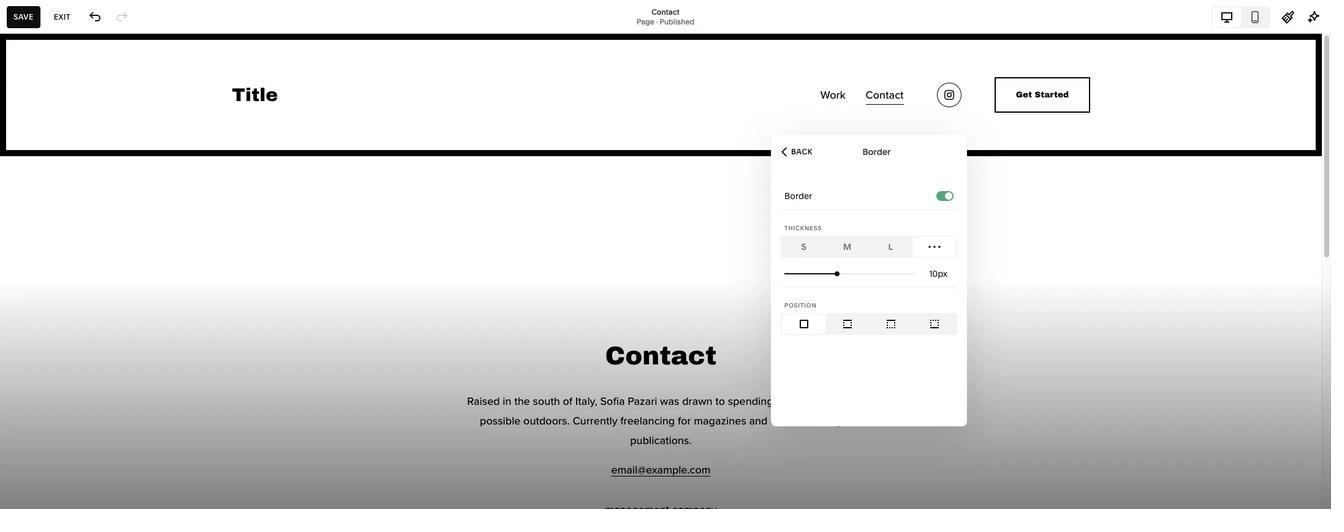 Task type: vqa. For each thing, say whether or not it's contained in the screenshot.
Acuity Scheduling Sell live, scheduled services, coaching appointments or classes
no



Task type: locate. For each thing, give the bounding box(es) containing it.
0 vertical spatial border
[[863, 146, 891, 157]]

3 icon image from the left
[[884, 318, 898, 331]]

·
[[656, 17, 658, 26]]

border
[[863, 146, 891, 157], [785, 191, 813, 202]]

settings
[[20, 420, 59, 433]]

save button
[[7, 6, 40, 28]]

tab list containing s
[[782, 237, 957, 257]]

asset
[[20, 398, 47, 411]]

m button
[[826, 237, 869, 257]]

Border checkbox
[[945, 192, 953, 200]]

1 horizontal spatial border
[[863, 146, 891, 157]]

None range field
[[785, 260, 915, 287]]

icon image
[[797, 318, 811, 331], [841, 318, 854, 331], [884, 318, 898, 331], [928, 318, 942, 331]]

1 vertical spatial border
[[785, 191, 813, 202]]

library
[[49, 398, 82, 411]]

1 vertical spatial tab list
[[782, 237, 957, 257]]

exit button
[[47, 6, 77, 28]]

tab list
[[1213, 7, 1270, 27], [782, 237, 957, 257], [782, 315, 957, 334]]

save
[[13, 12, 34, 21]]

s
[[802, 242, 807, 253]]

settings link
[[20, 420, 136, 434]]

4 icon image from the left
[[928, 318, 942, 331]]

brad klo klobrad84@gmail.com
[[49, 482, 126, 501]]

page
[[637, 17, 655, 26]]

exit
[[54, 12, 71, 21]]

back
[[792, 147, 813, 156]]

2 icon image from the left
[[841, 318, 854, 331]]

l
[[889, 242, 894, 253]]

None text field
[[930, 267, 950, 281]]



Task type: describe. For each thing, give the bounding box(es) containing it.
l button
[[869, 237, 913, 257]]

contacts
[[20, 142, 62, 155]]

published
[[660, 17, 695, 26]]

1 icon image from the left
[[797, 318, 811, 331]]

brad
[[49, 482, 65, 492]]

asset library link
[[20, 398, 136, 412]]

contact page · published
[[637, 7, 695, 26]]

klo
[[67, 482, 78, 492]]

help
[[20, 442, 42, 455]]

position
[[785, 302, 817, 309]]

back button
[[778, 138, 817, 165]]

m
[[844, 242, 852, 253]]

2 vertical spatial tab list
[[782, 315, 957, 334]]

0 horizontal spatial border
[[785, 191, 813, 202]]

contact
[[652, 7, 680, 16]]

thickness
[[785, 225, 822, 232]]

klobrad84@gmail.com
[[49, 492, 126, 501]]

contacts link
[[20, 142, 136, 156]]

0 vertical spatial tab list
[[1213, 7, 1270, 27]]

asset library
[[20, 398, 82, 411]]

help link
[[20, 442, 42, 455]]

s button
[[782, 237, 826, 257]]



